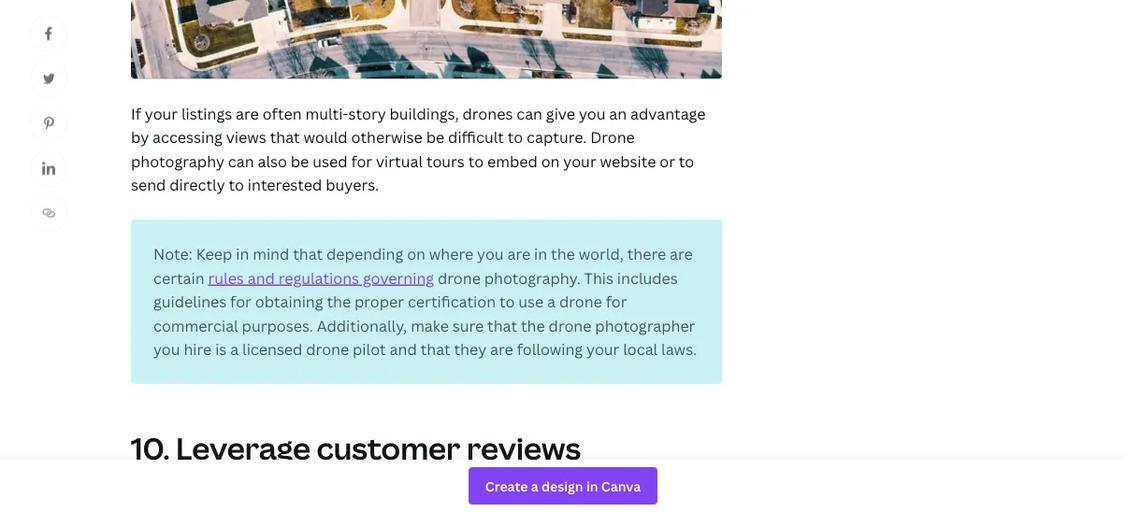 Task type: describe. For each thing, give the bounding box(es) containing it.
drone
[[590, 127, 635, 147]]

photography
[[131, 151, 224, 171]]

regulations
[[279, 268, 359, 288]]

certain
[[153, 268, 204, 288]]

keep
[[196, 244, 232, 264]]

to inside drone photography. this includes guidelines for obtaining the proper certification to use a drone for commercial purposes. additionally, make sure that the drone photographer you hire is a licensed drone pilot and that they are following your local laws.
[[499, 292, 515, 312]]

rules and regulations governing link
[[208, 268, 434, 288]]

are up the photography.
[[507, 244, 531, 264]]

they
[[454, 340, 487, 360]]

also
[[258, 151, 287, 171]]

1 vertical spatial the
[[327, 292, 351, 312]]

1 horizontal spatial the
[[521, 316, 545, 336]]

virtual
[[376, 151, 423, 171]]

world,
[[579, 244, 624, 264]]

that inside the note: keep in mind that depending on where you are in the world, there are certain
[[293, 244, 323, 264]]

that down make
[[421, 340, 450, 360]]

laws.
[[661, 340, 697, 360]]

0 vertical spatial your
[[145, 103, 178, 123]]

local
[[623, 340, 658, 360]]

10. leverage customer reviews
[[131, 428, 581, 469]]

to up embed
[[508, 127, 523, 147]]

drone photography. this includes guidelines for obtaining the proper certification to use a drone for commercial purposes. additionally, make sure that the drone photographer you hire is a licensed drone pilot and that they are following your local laws.
[[153, 268, 697, 360]]

drone down this
[[559, 292, 602, 312]]

this
[[584, 268, 614, 288]]

on inside if your listings are often multi-story buildings, drones can give you an advantage by accessing views that would otherwise be difficult to capture. drone photography can also be used for virtual tours to embed on your website or to send directly to interested buyers.
[[541, 151, 560, 171]]

rules and regulations governing
[[208, 268, 434, 288]]

if your listings are often multi-story buildings, drones can give you an advantage by accessing views that would otherwise be difficult to capture. drone photography can also be used for virtual tours to embed on your website or to send directly to interested buyers.
[[131, 103, 706, 195]]

hire
[[184, 340, 212, 360]]

to down the difficult
[[468, 151, 484, 171]]

your for photography.
[[586, 340, 620, 360]]

1 horizontal spatial a
[[547, 292, 556, 312]]

there
[[627, 244, 666, 264]]

0 vertical spatial and
[[248, 268, 275, 288]]

accessing
[[152, 127, 223, 147]]

to right or
[[679, 151, 694, 171]]

buildings,
[[390, 103, 459, 123]]

are right there
[[670, 244, 693, 264]]

for inside if your listings are often multi-story buildings, drones can give you an advantage by accessing views that would otherwise be difficult to capture. drone photography can also be used for virtual tours to embed on your website or to send directly to interested buyers.
[[351, 151, 372, 171]]

and inside drone photography. this includes guidelines for obtaining the proper certification to use a drone for commercial purposes. additionally, make sure that the drone photographer you hire is a licensed drone pilot and that they are following your local laws.
[[390, 340, 417, 360]]

additionally,
[[317, 316, 407, 336]]

by
[[131, 127, 149, 147]]

tours
[[426, 151, 465, 171]]

multi-
[[305, 103, 348, 123]]

difficult
[[448, 127, 504, 147]]

sure
[[452, 316, 484, 336]]

otherwise
[[351, 127, 423, 147]]

used
[[313, 151, 347, 171]]

photography.
[[484, 268, 581, 288]]

that right sure
[[487, 316, 517, 336]]

your for your
[[563, 151, 596, 171]]

rules
[[208, 268, 244, 288]]

1 in from the left
[[236, 244, 249, 264]]



Task type: locate. For each thing, give the bounding box(es) containing it.
0 horizontal spatial in
[[236, 244, 249, 264]]

note:
[[153, 244, 193, 264]]

where
[[429, 244, 473, 264]]

that
[[270, 127, 300, 147], [293, 244, 323, 264], [487, 316, 517, 336], [421, 340, 450, 360]]

on inside the note: keep in mind that depending on where you are in the world, there are certain
[[407, 244, 426, 264]]

0 vertical spatial you
[[579, 103, 606, 123]]

1 horizontal spatial you
[[477, 244, 504, 264]]

pilot
[[353, 340, 386, 360]]

on up the governing
[[407, 244, 426, 264]]

1 vertical spatial a
[[230, 340, 239, 360]]

can down views
[[228, 151, 254, 171]]

2 vertical spatial you
[[153, 340, 180, 360]]

you inside drone photography. this includes guidelines for obtaining the proper certification to use a drone for commercial purposes. additionally, make sure that the drone photographer you hire is a licensed drone pilot and that they are following your local laws.
[[153, 340, 180, 360]]

interested
[[248, 175, 322, 195]]

in up the photography.
[[534, 244, 547, 264]]

you right where
[[477, 244, 504, 264]]

if
[[131, 103, 141, 123]]

your left local
[[586, 340, 620, 360]]

0 horizontal spatial a
[[230, 340, 239, 360]]

0 vertical spatial be
[[426, 127, 444, 147]]

listings
[[181, 103, 232, 123]]

for down rules
[[230, 292, 251, 312]]

and
[[248, 268, 275, 288], [390, 340, 417, 360]]

following
[[517, 340, 583, 360]]

licensed
[[242, 340, 303, 360]]

1 horizontal spatial in
[[534, 244, 547, 264]]

10.
[[131, 428, 170, 469]]

proper
[[354, 292, 404, 312]]

1 horizontal spatial on
[[541, 151, 560, 171]]

an
[[609, 103, 627, 123]]

your inside drone photography. this includes guidelines for obtaining the proper certification to use a drone for commercial purposes. additionally, make sure that the drone photographer you hire is a licensed drone pilot and that they are following your local laws.
[[586, 340, 620, 360]]

give
[[546, 103, 575, 123]]

2 in from the left
[[534, 244, 547, 264]]

2 horizontal spatial the
[[551, 244, 575, 264]]

1 horizontal spatial and
[[390, 340, 417, 360]]

on
[[541, 151, 560, 171], [407, 244, 426, 264]]

1 horizontal spatial can
[[517, 103, 543, 123]]

be up tours at the top left
[[426, 127, 444, 147]]

drone up following at bottom
[[549, 316, 592, 336]]

1 horizontal spatial be
[[426, 127, 444, 147]]

photographer
[[595, 316, 695, 336]]

would
[[304, 127, 348, 147]]

on down capture.
[[541, 151, 560, 171]]

directly
[[170, 175, 225, 195]]

guidelines
[[153, 292, 227, 312]]

are right they
[[490, 340, 513, 360]]

the inside the note: keep in mind that depending on where you are in the world, there are certain
[[551, 244, 575, 264]]

0 vertical spatial the
[[551, 244, 575, 264]]

drone left pilot
[[306, 340, 349, 360]]

2 horizontal spatial you
[[579, 103, 606, 123]]

are inside if your listings are often multi-story buildings, drones can give you an advantage by accessing views that would otherwise be difficult to capture. drone photography can also be used for virtual tours to embed on your website or to send directly to interested buyers.
[[236, 103, 259, 123]]

you inside the note: keep in mind that depending on where you are in the world, there are certain
[[477, 244, 504, 264]]

certification
[[408, 292, 496, 312]]

to left "use"
[[499, 292, 515, 312]]

commercial
[[153, 316, 238, 336]]

you left "an"
[[579, 103, 606, 123]]

customer
[[317, 428, 461, 469]]

are inside drone photography. this includes guidelines for obtaining the proper certification to use a drone for commercial purposes. additionally, make sure that the drone photographer you hire is a licensed drone pilot and that they are following your local laws.
[[490, 340, 513, 360]]

for up buyers.
[[351, 151, 372, 171]]

you left hire
[[153, 340, 180, 360]]

story
[[348, 103, 386, 123]]

the down "use"
[[521, 316, 545, 336]]

in
[[236, 244, 249, 264], [534, 244, 547, 264]]

are
[[236, 103, 259, 123], [507, 244, 531, 264], [670, 244, 693, 264], [490, 340, 513, 360]]

be right the also in the left of the page
[[291, 151, 309, 171]]

a right "use"
[[547, 292, 556, 312]]

the left world,
[[551, 244, 575, 264]]

note: keep in mind that depending on where you are in the world, there are certain
[[153, 244, 693, 288]]

embed
[[487, 151, 538, 171]]

to
[[508, 127, 523, 147], [468, 151, 484, 171], [679, 151, 694, 171], [229, 175, 244, 195], [499, 292, 515, 312]]

drone
[[438, 268, 481, 288], [559, 292, 602, 312], [549, 316, 592, 336], [306, 340, 349, 360]]

0 horizontal spatial can
[[228, 151, 254, 171]]

advantage
[[630, 103, 706, 123]]

you inside if your listings are often multi-story buildings, drones can give you an advantage by accessing views that would otherwise be difficult to capture. drone photography can also be used for virtual tours to embed on your website or to send directly to interested buyers.
[[579, 103, 606, 123]]

1 vertical spatial be
[[291, 151, 309, 171]]

0 vertical spatial a
[[547, 292, 556, 312]]

0 vertical spatial on
[[541, 151, 560, 171]]

and down mind in the left of the page
[[248, 268, 275, 288]]

0 horizontal spatial on
[[407, 244, 426, 264]]

that up regulations
[[293, 244, 323, 264]]

to right directly
[[229, 175, 244, 195]]

a right the is
[[230, 340, 239, 360]]

2 vertical spatial your
[[586, 340, 620, 360]]

1 vertical spatial can
[[228, 151, 254, 171]]

0 horizontal spatial for
[[230, 292, 251, 312]]

drone up certification
[[438, 268, 481, 288]]

leverage
[[176, 428, 311, 469]]

depending
[[326, 244, 403, 264]]

1 vertical spatial you
[[477, 244, 504, 264]]

for
[[351, 151, 372, 171], [230, 292, 251, 312], [606, 292, 627, 312]]

capture.
[[527, 127, 587, 147]]

that down often
[[270, 127, 300, 147]]

or
[[660, 151, 675, 171]]

1 vertical spatial your
[[563, 151, 596, 171]]

drones
[[462, 103, 513, 123]]

and right pilot
[[390, 340, 417, 360]]

obtaining
[[255, 292, 323, 312]]

for down this
[[606, 292, 627, 312]]

make
[[411, 316, 449, 336]]

use
[[518, 292, 544, 312]]

can left give
[[517, 103, 543, 123]]

often
[[263, 103, 302, 123]]

buyers.
[[326, 175, 379, 195]]

can
[[517, 103, 543, 123], [228, 151, 254, 171]]

1 horizontal spatial for
[[351, 151, 372, 171]]

0 vertical spatial can
[[517, 103, 543, 123]]

reviews
[[467, 428, 581, 469]]

is
[[215, 340, 227, 360]]

governing
[[363, 268, 434, 288]]

0 horizontal spatial and
[[248, 268, 275, 288]]

views
[[226, 127, 266, 147]]

mind
[[253, 244, 289, 264]]

your
[[145, 103, 178, 123], [563, 151, 596, 171], [586, 340, 620, 360]]

your down capture.
[[563, 151, 596, 171]]

the down rules and regulations governing link on the bottom of the page
[[327, 292, 351, 312]]

that inside if your listings are often multi-story buildings, drones can give you an advantage by accessing views that would otherwise be difficult to capture. drone photography can also be used for virtual tours to embed on your website or to send directly to interested buyers.
[[270, 127, 300, 147]]

in right keep
[[236, 244, 249, 264]]

0 horizontal spatial be
[[291, 151, 309, 171]]

your right if
[[145, 103, 178, 123]]

the
[[551, 244, 575, 264], [327, 292, 351, 312], [521, 316, 545, 336]]

you
[[579, 103, 606, 123], [477, 244, 504, 264], [153, 340, 180, 360]]

1 vertical spatial on
[[407, 244, 426, 264]]

a
[[547, 292, 556, 312], [230, 340, 239, 360]]

website
[[600, 151, 656, 171]]

0 horizontal spatial the
[[327, 292, 351, 312]]

are up views
[[236, 103, 259, 123]]

includes
[[617, 268, 678, 288]]

1 vertical spatial and
[[390, 340, 417, 360]]

be
[[426, 127, 444, 147], [291, 151, 309, 171]]

send
[[131, 175, 166, 195]]

0 horizontal spatial you
[[153, 340, 180, 360]]

2 vertical spatial the
[[521, 316, 545, 336]]

purposes.
[[242, 316, 313, 336]]

2 horizontal spatial for
[[606, 292, 627, 312]]



Task type: vqa. For each thing, say whether or not it's contained in the screenshot.
leftmost a
yes



